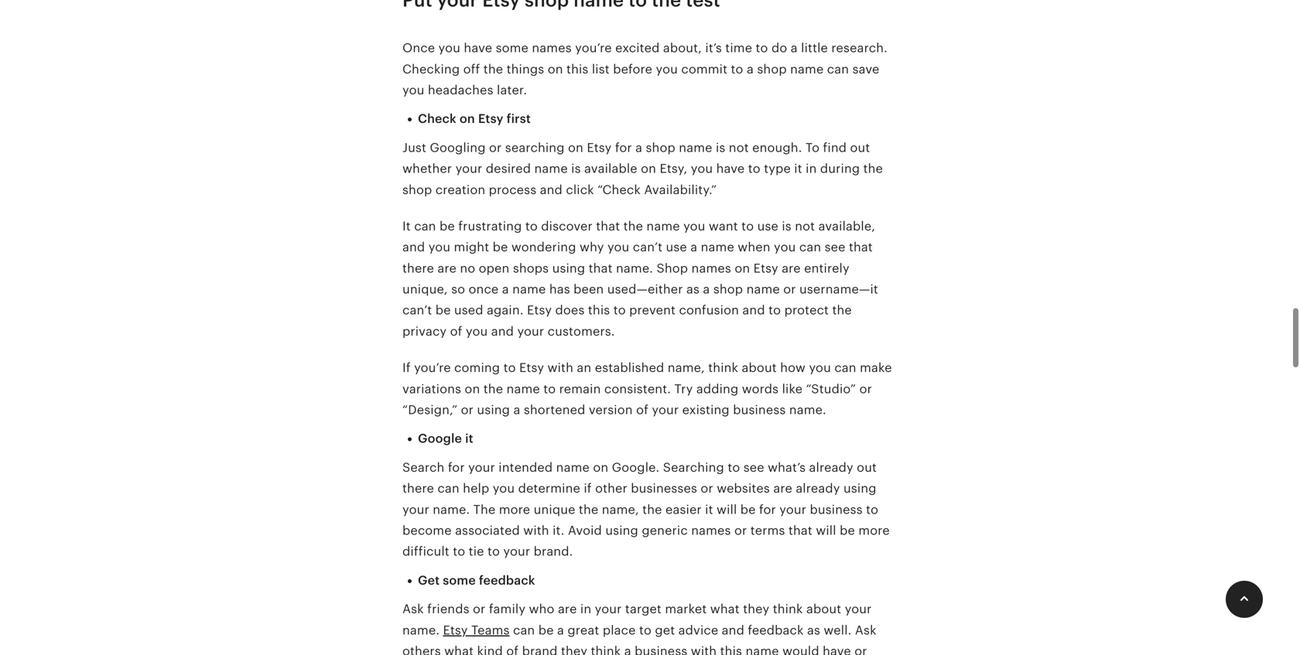 Task type: describe. For each thing, give the bounding box(es) containing it.
0 vertical spatial is
[[716, 141, 725, 155]]

get
[[418, 574, 440, 588]]

ask inside ask friends or family who are in your target market what they think about your name.
[[402, 603, 424, 616]]

a up "again." on the top of page
[[502, 283, 509, 296]]

the
[[473, 503, 496, 517]]

used—either
[[607, 283, 683, 296]]

enough.
[[752, 141, 802, 155]]

terms
[[751, 524, 785, 538]]

search for your intended name on google. searching to see what's already out there can help you determine if other businesses or websites are already using your name. the more unique the name, the easier it will be for your business to become associated with it. avoid using generic names or terms that will be more difficult to tie to your brand.
[[402, 461, 890, 559]]

teams
[[471, 624, 510, 638]]

this inside once you have some names you're excited about, it's time to do a little research. checking off the things on this list before you commit to a shop name can save you headaches later.
[[567, 62, 589, 76]]

words
[[742, 382, 779, 396]]

of inside if you're coming to etsy with an established name, think about how you can make variations on the name to remain consistent. try adding words like "studio" or "design," or using a shortened version of your existing business name.
[[636, 403, 649, 417]]

0 horizontal spatial is
[[571, 162, 581, 176]]

what inside ask friends or family who are in your target market what they think about your name.
[[710, 603, 740, 616]]

no
[[460, 261, 475, 275]]

brand
[[522, 645, 558, 656]]

can up entirely
[[799, 240, 821, 254]]

your inside if you're coming to etsy with an established name, think about how you can make variations on the name to remain consistent. try adding words like "studio" or "design," or using a shortened version of your existing business name.
[[652, 403, 679, 417]]

1 vertical spatial already
[[796, 482, 840, 496]]

on inside it can be frustrating to discover that the name you want to use is not available, and you might be wondering why you can't use a name when you can see that there are no open shops using that name. shop names on etsy are entirely unique, so once a name has been used—either as a shop name or username—it can't be used again. etsy does this to prevent confusion and to protect the privacy of you and your customers.
[[735, 261, 750, 275]]

tie
[[469, 545, 484, 559]]

ask friends or family who are in your target market what they think about your name.
[[402, 603, 872, 638]]

friends
[[427, 603, 469, 616]]

google
[[418, 432, 462, 446]]

can inside search for your intended name on google. searching to see what's already out there can help you determine if other businesses or websites are already using your name. the more unique the name, the easier it will be for your business to become associated with it. avoid using generic names or terms that will be more difficult to tie to your brand.
[[438, 482, 460, 496]]

help
[[463, 482, 489, 496]]

"check
[[598, 183, 641, 197]]

of inside can be a great place to get advice and feedback as well. ask others what kind of brand they think a business with this name would have o
[[506, 645, 519, 656]]

the down username—it
[[832, 304, 852, 317]]

the down "check
[[623, 219, 643, 233]]

1 vertical spatial more
[[859, 524, 890, 538]]

etsy inside if you're coming to etsy with an established name, think about how you can make variations on the name to remain consistent. try adding words like "studio" or "design," or using a shortened version of your existing business name.
[[519, 361, 544, 375]]

you down 'used'
[[466, 325, 488, 339]]

of inside it can be frustrating to discover that the name you want to use is not available, and you might be wondering why you can't use a name when you can see that there are no open shops using that name. shop names on etsy are entirely unique, so once a name has been used—either as a shop name or username—it can't be used again. etsy does this to prevent confusion and to protect the privacy of you and your customers.
[[450, 325, 462, 339]]

your up terms
[[780, 503, 807, 517]]

try
[[674, 382, 693, 396]]

a inside just googling or searching on etsy for a shop name is not enough. to find out whether your desired name is available on etsy, you have to type it in during the shop creation process and click "check availability."
[[635, 141, 642, 155]]

you left the might
[[429, 240, 451, 254]]

with inside search for your intended name on google. searching to see what's already out there can help you determine if other businesses or websites are already using your name. the more unique the name, the easier it will be for your business to become associated with it. avoid using generic names or terms that will be more difficult to tie to your brand.
[[523, 524, 549, 538]]

do
[[772, 41, 787, 55]]

advice
[[678, 624, 718, 638]]

not inside it can be frustrating to discover that the name you want to use is not available, and you might be wondering why you can't use a name when you can see that there are no open shops using that name. shop names on etsy are entirely unique, so once a name has been used—either as a shop name or username—it can't be used again. etsy does this to prevent confusion and to protect the privacy of you and your customers.
[[795, 219, 815, 233]]

etsy,
[[660, 162, 688, 176]]

there inside search for your intended name on google. searching to see what's already out there can help you determine if other businesses or websites are already using your name. the more unique the name, the easier it will be for your business to become associated with it. avoid using generic names or terms that will be more difficult to tie to your brand.
[[402, 482, 434, 496]]

when
[[738, 240, 771, 254]]

name down searching
[[534, 162, 568, 176]]

are left entirely
[[782, 261, 801, 275]]

available,
[[818, 219, 875, 233]]

like
[[782, 382, 803, 396]]

your inside just googling or searching on etsy for a shop name is not enough. to find out whether your desired name is available on etsy, you have to type it in during the shop creation process and click "check availability."
[[456, 162, 482, 176]]

find
[[823, 141, 847, 155]]

avoid
[[568, 524, 602, 538]]

other
[[595, 482, 628, 496]]

check
[[418, 112, 456, 126]]

checking
[[402, 62, 460, 76]]

name down availability."
[[647, 219, 680, 233]]

names inside it can be frustrating to discover that the name you want to use is not available, and you might be wondering why you can't use a name when you can see that there are no open shops using that name. shop names on etsy are entirely unique, so once a name has been used—either as a shop name or username—it can't be used again. etsy does this to prevent confusion and to protect the privacy of you and your customers.
[[692, 261, 731, 275]]

your down the associated
[[503, 545, 530, 559]]

desired
[[486, 162, 531, 176]]

the inside once you have some names you're excited about, it's time to do a little research. checking off the things on this list before you commit to a shop name can save you headaches later.
[[484, 62, 503, 76]]

it.
[[553, 524, 565, 538]]

and down "again." on the top of page
[[491, 325, 514, 339]]

google.
[[612, 461, 660, 475]]

in inside ask friends or family who are in your target market what they think about your name.
[[580, 603, 591, 616]]

be inside can be a great place to get advice and feedback as well. ask others what kind of brand they think a business with this name would have o
[[538, 624, 554, 638]]

save
[[853, 62, 880, 76]]

intended
[[499, 461, 553, 475]]

protect
[[784, 304, 829, 317]]

commit
[[681, 62, 728, 76]]

name. inside ask friends or family who are in your target market what they think about your name.
[[402, 624, 440, 638]]

a down 'place'
[[624, 645, 631, 656]]

names inside search for your intended name on google. searching to see what's already out there can help you determine if other businesses or websites are already using your name. the more unique the name, the easier it will be for your business to become associated with it. avoid using generic names or terms that will be more difficult to tie to your brand.
[[691, 524, 731, 538]]

things
[[507, 62, 544, 76]]

you left 'want'
[[683, 219, 705, 233]]

become
[[402, 524, 452, 538]]

on left etsy,
[[641, 162, 656, 176]]

name. inside it can be frustrating to discover that the name you want to use is not available, and you might be wondering why you can't use a name when you can see that there are no open shops using that name. shop names on etsy are entirely unique, so once a name has been used—either as a shop name or username—it can't be used again. etsy does this to prevent confusion and to protect the privacy of you and your customers.
[[616, 261, 653, 275]]

name down 'want'
[[701, 240, 734, 254]]

that inside search for your intended name on google. searching to see what's already out there can help you determine if other businesses or websites are already using your name. the more unique the name, the easier it will be for your business to become associated with it. avoid using generic names or terms that will be more difficult to tie to your brand.
[[789, 524, 813, 538]]

your up well.
[[845, 603, 872, 616]]

availability."
[[644, 183, 717, 197]]

have inside once you have some names you're excited about, it's time to do a little research. checking off the things on this list before you commit to a shop name can save you headaches later.
[[464, 41, 492, 55]]

type
[[764, 162, 791, 176]]

feedback inside can be a great place to get advice and feedback as well. ask others what kind of brand they think a business with this name would have o
[[748, 624, 804, 638]]

market
[[665, 603, 707, 616]]

are left no
[[438, 261, 457, 275]]

name up etsy,
[[679, 141, 712, 155]]

you down about,
[[656, 62, 678, 76]]

difficult
[[402, 545, 450, 559]]

you inside just googling or searching on etsy for a shop name is not enough. to find out whether your desired name is available on etsy, you have to type it in during the shop creation process and click "check availability."
[[691, 162, 713, 176]]

customers.
[[548, 325, 615, 339]]

coming
[[454, 361, 500, 375]]

what inside can be a great place to get advice and feedback as well. ask others what kind of brand they think a business with this name would have o
[[444, 645, 474, 656]]

they inside can be a great place to get advice and feedback as well. ask others what kind of brand they think a business with this name would have o
[[561, 645, 587, 656]]

ask inside can be a great place to get advice and feedback as well. ask others what kind of brand they think a business with this name would have o
[[855, 624, 877, 638]]

it inside just googling or searching on etsy for a shop name is not enough. to find out whether your desired name is available on etsy, you have to type it in during the shop creation process and click "check availability."
[[794, 162, 802, 176]]

and right confusion
[[743, 304, 765, 317]]

a left great at the bottom of the page
[[557, 624, 564, 638]]

it's
[[705, 41, 722, 55]]

shop up etsy,
[[646, 141, 676, 155]]

the down businesses
[[642, 503, 662, 517]]

etsy down friends
[[443, 624, 468, 638]]

think inside if you're coming to etsy with an established name, think about how you can make variations on the name to remain consistent. try adding words like "studio" or "design," or using a shortened version of your existing business name.
[[708, 361, 738, 375]]

name. inside if you're coming to etsy with an established name, think about how you can make variations on the name to remain consistent. try adding words like "studio" or "design," or using a shortened version of your existing business name.
[[789, 403, 826, 417]]

your up the help
[[468, 461, 495, 475]]

if
[[402, 361, 411, 375]]

out inside search for your intended name on google. searching to see what's already out there can help you determine if other businesses or websites are already using your name. the more unique the name, the easier it will be for your business to become associated with it. avoid using generic names or terms that will be more difficult to tie to your brand.
[[857, 461, 877, 475]]

remain
[[559, 382, 601, 396]]

shop down whether
[[402, 183, 432, 197]]

1 vertical spatial can't
[[402, 304, 432, 317]]

privacy
[[402, 325, 447, 339]]

if you're coming to etsy with an established name, think about how you can make variations on the name to remain consistent. try adding words like "studio" or "design," or using a shortened version of your existing business name.
[[402, 361, 892, 417]]

username—it
[[799, 283, 878, 296]]

established
[[595, 361, 664, 375]]

etsy left first
[[478, 112, 503, 126]]

available
[[584, 162, 638, 176]]

0 horizontal spatial some
[[443, 574, 476, 588]]

that down why
[[589, 261, 613, 275]]

with inside if you're coming to etsy with an established name, think about how you can make variations on the name to remain consistent. try adding words like "studio" or "design," or using a shortened version of your existing business name.
[[548, 361, 573, 375]]

this inside can be a great place to get advice and feedback as well. ask others what kind of brand they think a business with this name would have o
[[720, 645, 742, 656]]

can be a great place to get advice and feedback as well. ask others what kind of brand they think a business with this name would have o
[[402, 624, 877, 656]]

entirely
[[804, 261, 850, 275]]

click
[[566, 183, 594, 197]]

with inside can be a great place to get advice and feedback as well. ask others what kind of brand they think a business with this name would have o
[[691, 645, 717, 656]]

if
[[584, 482, 592, 496]]

you inside search for your intended name on google. searching to see what's already out there can help you determine if other businesses or websites are already using your name. the more unique the name, the easier it will be for your business to become associated with it. avoid using generic names or terms that will be more difficult to tie to your brand.
[[493, 482, 515, 496]]

are inside ask friends or family who are in your target market what they think about your name.
[[558, 603, 577, 616]]

or down make
[[859, 382, 872, 396]]

your inside it can be frustrating to discover that the name you want to use is not available, and you might be wondering why you can't use a name when you can see that there are no open shops using that name. shop names on etsy are entirely unique, so once a name has been used—either as a shop name or username—it can't be used again. etsy does this to prevent confusion and to protect the privacy of you and your customers.
[[517, 325, 544, 339]]

or down the searching
[[701, 482, 713, 496]]

might
[[454, 240, 489, 254]]

search
[[402, 461, 445, 475]]

that up why
[[596, 219, 620, 233]]

who
[[529, 603, 555, 616]]

you inside if you're coming to etsy with an established name, think about how you can make variations on the name to remain consistent. try adding words like "studio" or "design," or using a shortened version of your existing business name.
[[809, 361, 831, 375]]

brand.
[[534, 545, 573, 559]]

1 vertical spatial it
[[465, 432, 473, 446]]

1 horizontal spatial will
[[816, 524, 836, 538]]

about inside ask friends or family who are in your target market what they think about your name.
[[806, 603, 841, 616]]

shops
[[513, 261, 549, 275]]

just
[[402, 141, 426, 155]]

0 vertical spatial feedback
[[479, 574, 535, 588]]

process
[[489, 183, 537, 197]]

can inside once you have some names you're excited about, it's time to do a little research. checking off the things on this list before you commit to a shop name can save you headaches later.
[[827, 62, 849, 76]]

or left terms
[[734, 524, 747, 538]]

you down checking at the left top of page
[[402, 83, 424, 97]]

to inside can be a great place to get advice and feedback as well. ask others what kind of brand they think a business with this name would have o
[[639, 624, 652, 638]]

confusion
[[679, 304, 739, 317]]

once
[[402, 41, 435, 55]]

as inside it can be frustrating to discover that the name you want to use is not available, and you might be wondering why you can't use a name when you can see that there are no open shops using that name. shop names on etsy are entirely unique, so once a name has been used—either as a shop name or username—it can't be used again. etsy does this to prevent confusion and to protect the privacy of you and your customers.
[[686, 283, 700, 296]]

kind
[[477, 645, 503, 656]]

they inside ask friends or family who are in your target market what they think about your name.
[[743, 603, 770, 616]]

searching
[[663, 461, 724, 475]]

as inside can be a great place to get advice and feedback as well. ask others what kind of brand they think a business with this name would have o
[[807, 624, 820, 638]]

once you have some names you're excited about, it's time to do a little research. checking off the things on this list before you commit to a shop name can save you headaches later.
[[402, 41, 888, 97]]

the inside if you're coming to etsy with an established name, think about how you can make variations on the name to remain consistent. try adding words like "studio" or "design," or using a shortened version of your existing business name.
[[484, 382, 503, 396]]

you right why
[[607, 240, 630, 254]]

websites
[[717, 482, 770, 496]]

headaches
[[428, 83, 493, 97]]

and down the it
[[402, 240, 425, 254]]

this inside it can be frustrating to discover that the name you want to use is not available, and you might be wondering why you can't use a name when you can see that there are no open shops using that name. shop names on etsy are entirely unique, so once a name has been used—either as a shop name or username—it can't be used again. etsy does this to prevent confusion and to protect the privacy of you and your customers.
[[588, 304, 610, 317]]

can right the it
[[414, 219, 436, 233]]

the down if
[[579, 503, 598, 517]]

what's
[[768, 461, 806, 475]]

why
[[580, 240, 604, 254]]

your up 'place'
[[595, 603, 622, 616]]

about inside if you're coming to etsy with an established name, think about how you can make variations on the name to remain consistent. try adding words like "studio" or "design," or using a shortened version of your existing business name.
[[742, 361, 777, 375]]

check on etsy first
[[418, 112, 531, 126]]

or up google it
[[461, 403, 474, 417]]

it
[[402, 219, 411, 233]]

businesses
[[631, 482, 697, 496]]

googling
[[430, 141, 486, 155]]

name. inside search for your intended name on google. searching to see what's already out there can help you determine if other businesses or websites are already using your name. the more unique the name, the easier it will be for your business to become associated with it. avoid using generic names or terms that will be more difficult to tie to your brand.
[[433, 503, 470, 517]]



Task type: vqa. For each thing, say whether or not it's contained in the screenshot.
the leftmost the Categories
no



Task type: locate. For each thing, give the bounding box(es) containing it.
think
[[708, 361, 738, 375], [773, 603, 803, 616], [591, 645, 621, 656]]

discover
[[541, 219, 593, 233]]

on inside once you have some names you're excited about, it's time to do a little research. checking off the things on this list before you commit to a shop name can save you headaches later.
[[548, 62, 563, 76]]

name. up others
[[402, 624, 440, 638]]

use up when
[[757, 219, 779, 233]]

1 vertical spatial in
[[580, 603, 591, 616]]

unique,
[[402, 283, 448, 296]]

1 vertical spatial have
[[716, 162, 745, 176]]

there up unique,
[[402, 261, 434, 275]]

names inside once you have some names you're excited about, it's time to do a little research. checking off the things on this list before you commit to a shop name can save you headaches later.
[[532, 41, 572, 55]]

are
[[438, 261, 457, 275], [782, 261, 801, 275], [773, 482, 792, 496], [558, 603, 577, 616]]

0 horizontal spatial it
[[465, 432, 473, 446]]

a down time
[[747, 62, 754, 76]]

0 horizontal spatial feedback
[[479, 574, 535, 588]]

it right google
[[465, 432, 473, 446]]

shop up confusion
[[713, 283, 743, 296]]

can inside can be a great place to get advice and feedback as well. ask others what kind of brand they think a business with this name would have o
[[513, 624, 535, 638]]

1 vertical spatial not
[[795, 219, 815, 233]]

1 horizontal spatial they
[[743, 603, 770, 616]]

think down 'place'
[[591, 645, 621, 656]]

0 horizontal spatial have
[[464, 41, 492, 55]]

have down well.
[[823, 645, 851, 656]]

version
[[589, 403, 633, 417]]

name up if
[[556, 461, 590, 475]]

name down when
[[746, 283, 780, 296]]

the inside just googling or searching on etsy for a shop name is not enough. to find out whether your desired name is available on etsy, you have to type it in during the shop creation process and click "check availability."
[[863, 162, 883, 176]]

existing
[[682, 403, 730, 417]]

name. down like
[[789, 403, 826, 417]]

0 vertical spatial they
[[743, 603, 770, 616]]

name.
[[616, 261, 653, 275], [789, 403, 826, 417], [433, 503, 470, 517], [402, 624, 440, 638]]

just googling or searching on etsy for a shop name is not enough. to find out whether your desired name is available on etsy, you have to type it in during the shop creation process and click "check availability."
[[402, 141, 883, 197]]

the right off
[[484, 62, 503, 76]]

2 vertical spatial with
[[691, 645, 717, 656]]

1 horizontal spatial some
[[496, 41, 529, 55]]

the right during at the right top of the page
[[863, 162, 883, 176]]

2 vertical spatial of
[[506, 645, 519, 656]]

well.
[[824, 624, 852, 638]]

or inside it can be frustrating to discover that the name you want to use is not available, and you might be wondering why you can't use a name when you can see that there are no open shops using that name. shop names on etsy are entirely unique, so once a name has been used—either as a shop name or username—it can't be used again. etsy does this to prevent confusion and to protect the privacy of you and your customers.
[[783, 283, 796, 296]]

how
[[780, 361, 806, 375]]

a up available
[[635, 141, 642, 155]]

1 vertical spatial you're
[[414, 361, 451, 375]]

whether
[[402, 162, 452, 176]]

as
[[686, 283, 700, 296], [807, 624, 820, 638]]

searching
[[505, 141, 565, 155]]

0 horizontal spatial use
[[666, 240, 687, 254]]

name. up become
[[433, 503, 470, 517]]

your up become
[[402, 503, 429, 517]]

you right when
[[774, 240, 796, 254]]

1 horizontal spatial see
[[825, 240, 846, 254]]

to inside just googling or searching on etsy for a shop name is not enough. to find out whether your desired name is available on etsy, you have to type it in during the shop creation process and click "check availability."
[[748, 162, 761, 176]]

your down try
[[652, 403, 679, 417]]

some up things
[[496, 41, 529, 55]]

is up click
[[571, 162, 581, 176]]

want
[[709, 219, 738, 233]]

on down headaches
[[460, 112, 475, 126]]

there
[[402, 261, 434, 275], [402, 482, 434, 496]]

1 vertical spatial what
[[444, 645, 474, 656]]

are right who
[[558, 603, 577, 616]]

or inside ask friends or family who are in your target market what they think about your name.
[[473, 603, 486, 616]]

open
[[479, 261, 510, 275]]

consistent.
[[604, 382, 671, 396]]

for up available
[[615, 141, 632, 155]]

business inside search for your intended name on google. searching to see what's already out there can help you determine if other businesses or websites are already using your name. the more unique the name, the easier it will be for your business to become associated with it. avoid using generic names or terms that will be more difficult to tie to your brand.
[[810, 503, 863, 517]]

1 vertical spatial name,
[[602, 503, 639, 517]]

the down coming
[[484, 382, 503, 396]]

1 vertical spatial see
[[744, 461, 764, 475]]

1 vertical spatial out
[[857, 461, 877, 475]]

1 horizontal spatial feedback
[[748, 624, 804, 638]]

0 horizontal spatial can't
[[402, 304, 432, 317]]

the
[[484, 62, 503, 76], [863, 162, 883, 176], [623, 219, 643, 233], [832, 304, 852, 317], [484, 382, 503, 396], [579, 503, 598, 517], [642, 503, 662, 517]]

can't up privacy
[[402, 304, 432, 317]]

name
[[790, 62, 824, 76], [679, 141, 712, 155], [534, 162, 568, 176], [647, 219, 680, 233], [701, 240, 734, 254], [512, 283, 546, 296], [746, 283, 780, 296], [507, 382, 540, 396], [556, 461, 590, 475], [746, 645, 779, 656]]

0 vertical spatial it
[[794, 162, 802, 176]]

use up shop
[[666, 240, 687, 254]]

you're inside once you have some names you're excited about, it's time to do a little research. checking off the things on this list before you commit to a shop name can save you headaches later.
[[575, 41, 612, 55]]

can left the help
[[438, 482, 460, 496]]

see inside search for your intended name on google. searching to see what's already out there can help you determine if other businesses or websites are already using your name. the more unique the name, the easier it will be for your business to become associated with it. avoid using generic names or terms that will be more difficult to tie to your brand.
[[744, 461, 764, 475]]

2 vertical spatial names
[[691, 524, 731, 538]]

etsy down has
[[527, 304, 552, 317]]

some
[[496, 41, 529, 55], [443, 574, 476, 588]]

think inside can be a great place to get advice and feedback as well. ask others what kind of brand they think a business with this name would have o
[[591, 645, 621, 656]]

they
[[743, 603, 770, 616], [561, 645, 587, 656]]

for up terms
[[759, 503, 776, 517]]

etsy down when
[[754, 261, 778, 275]]

can up "studio" at the right of the page
[[835, 361, 856, 375]]

first
[[507, 112, 531, 126]]

what up advice
[[710, 603, 740, 616]]

0 vertical spatial names
[[532, 41, 572, 55]]

1 vertical spatial of
[[636, 403, 649, 417]]

name, down other
[[602, 503, 639, 517]]

think up "would" at right
[[773, 603, 803, 616]]

names down 'easier'
[[691, 524, 731, 538]]

name inside if you're coming to etsy with an established name, think about how you can make variations on the name to remain consistent. try adding words like "studio" or "design," or using a shortened version of your existing business name.
[[507, 382, 540, 396]]

0 vertical spatial for
[[615, 141, 632, 155]]

can
[[827, 62, 849, 76], [414, 219, 436, 233], [799, 240, 821, 254], [835, 361, 856, 375], [438, 482, 460, 496], [513, 624, 535, 638]]

you're
[[575, 41, 612, 55], [414, 361, 451, 375]]

or inside just googling or searching on etsy for a shop name is not enough. to find out whether your desired name is available on etsy, you have to type it in during the shop creation process and click "check availability."
[[489, 141, 502, 155]]

are inside search for your intended name on google. searching to see what's already out there can help you determine if other businesses or websites are already using your name. the more unique the name, the easier it will be for your business to become associated with it. avoid using generic names or terms that will be more difficult to tie to your brand.
[[773, 482, 792, 496]]

1 horizontal spatial it
[[705, 503, 713, 517]]

0 horizontal spatial not
[[729, 141, 749, 155]]

during
[[820, 162, 860, 176]]

would
[[783, 645, 819, 656]]

used
[[454, 304, 483, 317]]

1 vertical spatial as
[[807, 624, 820, 638]]

have inside can be a great place to get advice and feedback as well. ask others what kind of brand they think a business with this name would have o
[[823, 645, 851, 656]]

1 horizontal spatial use
[[757, 219, 779, 233]]

name, inside search for your intended name on google. searching to see what's already out there can help you determine if other businesses or websites are already using your name. the more unique the name, the easier it will be for your business to become associated with it. avoid using generic names or terms that will be more difficult to tie to your brand.
[[602, 503, 639, 517]]

not inside just googling or searching on etsy for a shop name is not enough. to find out whether your desired name is available on etsy, you have to type it in during the shop creation process and click "check availability."
[[729, 141, 749, 155]]

can inside if you're coming to etsy with an established name, think about how you can make variations on the name to remain consistent. try adding words like "studio" or "design," or using a shortened version of your existing business name.
[[835, 361, 856, 375]]

0 horizontal spatial for
[[448, 461, 465, 475]]

2 horizontal spatial business
[[810, 503, 863, 517]]

using inside if you're coming to etsy with an established name, think about how you can make variations on the name to remain consistent. try adding words like "studio" or "design," or using a shortened version of your existing business name.
[[477, 403, 510, 417]]

creation
[[436, 183, 485, 197]]

of down consistent.
[[636, 403, 649, 417]]

0 horizontal spatial name,
[[602, 503, 639, 517]]

associated
[[455, 524, 520, 538]]

ask
[[402, 603, 424, 616], [855, 624, 877, 638]]

it right 'easier'
[[705, 503, 713, 517]]

you right the help
[[493, 482, 515, 496]]

and
[[540, 183, 563, 197], [402, 240, 425, 254], [743, 304, 765, 317], [491, 325, 514, 339], [722, 624, 744, 638]]

a right do
[[791, 41, 798, 55]]

0 horizontal spatial will
[[717, 503, 737, 517]]

1 horizontal spatial what
[[710, 603, 740, 616]]

name inside once you have some names you're excited about, it's time to do a little research. checking off the things on this list before you commit to a shop name can save you headaches later.
[[790, 62, 824, 76]]

and right advice
[[722, 624, 744, 638]]

1 horizontal spatial you're
[[575, 41, 612, 55]]

family
[[489, 603, 526, 616]]

0 horizontal spatial they
[[561, 645, 587, 656]]

research.
[[831, 41, 888, 55]]

to
[[806, 141, 820, 155]]

see up websites
[[744, 461, 764, 475]]

2 horizontal spatial think
[[773, 603, 803, 616]]

0 vertical spatial about
[[742, 361, 777, 375]]

more
[[499, 503, 530, 517], [859, 524, 890, 538]]

1 horizontal spatial business
[[733, 403, 786, 417]]

2 vertical spatial think
[[591, 645, 621, 656]]

0 vertical spatial there
[[402, 261, 434, 275]]

they right market
[[743, 603, 770, 616]]

1 horizontal spatial as
[[807, 624, 820, 638]]

shop down do
[[757, 62, 787, 76]]

off
[[463, 62, 480, 76]]

determine
[[518, 482, 580, 496]]

easier
[[666, 503, 702, 517]]

0 vertical spatial not
[[729, 141, 749, 155]]

a down availability."
[[690, 240, 697, 254]]

on up other
[[593, 461, 608, 475]]

etsy
[[478, 112, 503, 126], [587, 141, 612, 155], [754, 261, 778, 275], [527, 304, 552, 317], [519, 361, 544, 375], [443, 624, 468, 638]]

target
[[625, 603, 662, 616]]

0 vertical spatial have
[[464, 41, 492, 55]]

1 vertical spatial they
[[561, 645, 587, 656]]

shop inside it can be frustrating to discover that the name you want to use is not available, and you might be wondering why you can't use a name when you can see that there are no open shops using that name. shop names on etsy are entirely unique, so once a name has been used—either as a shop name or username—it can't be used again. etsy does this to prevent confusion and to protect the privacy of you and your customers.
[[713, 283, 743, 296]]

ask down get
[[402, 603, 424, 616]]

1 vertical spatial this
[[588, 304, 610, 317]]

an
[[577, 361, 592, 375]]

in
[[806, 162, 817, 176], [580, 603, 591, 616]]

1 vertical spatial for
[[448, 461, 465, 475]]

1 vertical spatial use
[[666, 240, 687, 254]]

is down type at the top right of the page
[[782, 219, 792, 233]]

that down available,
[[849, 240, 873, 254]]

0 vertical spatial business
[[733, 403, 786, 417]]

1 horizontal spatial more
[[859, 524, 890, 538]]

place
[[603, 624, 636, 638]]

as up "would" at right
[[807, 624, 820, 638]]

and inside just googling or searching on etsy for a shop name is not enough. to find out whether your desired name is available on etsy, you have to type it in during the shop creation process and click "check availability."
[[540, 183, 563, 197]]

2 horizontal spatial of
[[636, 403, 649, 417]]

0 horizontal spatial as
[[686, 283, 700, 296]]

some right get
[[443, 574, 476, 588]]

1 horizontal spatial can't
[[633, 240, 663, 254]]

0 vertical spatial what
[[710, 603, 740, 616]]

1 vertical spatial ask
[[855, 624, 877, 638]]

business inside if you're coming to etsy with an established name, think about how you can make variations on the name to remain consistent. try adding words like "studio" or "design," or using a shortened version of your existing business name.
[[733, 403, 786, 417]]

2 vertical spatial is
[[782, 219, 792, 233]]

can left save
[[827, 62, 849, 76]]

0 horizontal spatial ask
[[402, 603, 424, 616]]

etsy inside just googling or searching on etsy for a shop name is not enough. to find out whether your desired name is available on etsy, you have to type it in during the shop creation process and click "check availability."
[[587, 141, 612, 155]]

0 vertical spatial name,
[[668, 361, 705, 375]]

2 vertical spatial business
[[635, 645, 688, 656]]

0 horizontal spatial in
[[580, 603, 591, 616]]

there inside it can be frustrating to discover that the name you want to use is not available, and you might be wondering why you can't use a name when you can see that there are no open shops using that name. shop names on etsy are entirely unique, so once a name has been used—either as a shop name or username—it can't be used again. etsy does this to prevent confusion and to protect the privacy of you and your customers.
[[402, 261, 434, 275]]

1 horizontal spatial about
[[806, 603, 841, 616]]

shop inside once you have some names you're excited about, it's time to do a little research. checking off the things on this list before you commit to a shop name can save you headaches later.
[[757, 62, 787, 76]]

is left enough.
[[716, 141, 725, 155]]

1 horizontal spatial name,
[[668, 361, 705, 375]]

with left it.
[[523, 524, 549, 538]]

1 vertical spatial will
[[816, 524, 836, 538]]

0 vertical spatial with
[[548, 361, 573, 375]]

0 vertical spatial will
[[717, 503, 737, 517]]

1 horizontal spatial think
[[708, 361, 738, 375]]

will
[[717, 503, 737, 517], [816, 524, 836, 538]]

later.
[[497, 83, 527, 97]]

1 vertical spatial there
[[402, 482, 434, 496]]

0 horizontal spatial more
[[499, 503, 530, 517]]

shop
[[757, 62, 787, 76], [646, 141, 676, 155], [402, 183, 432, 197], [713, 283, 743, 296]]

before
[[613, 62, 652, 76]]

2 vertical spatial this
[[720, 645, 742, 656]]

it inside search for your intended name on google. searching to see what's already out there can help you determine if other businesses or websites are already using your name. the more unique the name, the easier it will be for your business to become associated with it. avoid using generic names or terms that will be more difficult to tie to your brand.
[[705, 503, 713, 517]]

1 vertical spatial about
[[806, 603, 841, 616]]

on right things
[[548, 62, 563, 76]]

name, inside if you're coming to etsy with an established name, think about how you can make variations on the name to remain consistent. try adding words like "studio" or "design," or using a shortened version of your existing business name.
[[668, 361, 705, 375]]

0 vertical spatial more
[[499, 503, 530, 517]]

this down been
[[588, 304, 610, 317]]

0 vertical spatial some
[[496, 41, 529, 55]]

2 horizontal spatial it
[[794, 162, 802, 176]]

0 horizontal spatial see
[[744, 461, 764, 475]]

feedback
[[479, 574, 535, 588], [748, 624, 804, 638]]

again.
[[487, 304, 524, 317]]

feedback up family
[[479, 574, 535, 588]]

variations
[[402, 382, 461, 396]]

and inside can be a great place to get advice and feedback as well. ask others what kind of brand they think a business with this name would have o
[[722, 624, 744, 638]]

your up creation
[[456, 162, 482, 176]]

names right shop
[[692, 261, 731, 275]]

name left "would" at right
[[746, 645, 779, 656]]

prevent
[[629, 304, 676, 317]]

on inside search for your intended name on google. searching to see what's already out there can help you determine if other businesses or websites are already using your name. the more unique the name, the easier it will be for your business to become associated with it. avoid using generic names or terms that will be more difficult to tie to your brand.
[[593, 461, 608, 475]]

does
[[555, 304, 585, 317]]

google it
[[418, 432, 473, 446]]

it can be frustrating to discover that the name you want to use is not available, and you might be wondering why you can't use a name when you can see that there are no open shops using that name. shop names on etsy are entirely unique, so once a name has been used—either as a shop name or username—it can't be used again. etsy does this to prevent confusion and to protect the privacy of you and your customers.
[[402, 219, 878, 339]]

already right what's
[[809, 461, 853, 475]]

for inside just googling or searching on etsy for a shop name is not enough. to find out whether your desired name is available on etsy, you have to type it in during the shop creation process and click "check availability."
[[615, 141, 632, 155]]

1 horizontal spatial have
[[716, 162, 745, 176]]

2 there from the top
[[402, 482, 434, 496]]

see inside it can be frustrating to discover that the name you want to use is not available, and you might be wondering why you can't use a name when you can see that there are no open shops using that name. shop names on etsy are entirely unique, so once a name has been used—either as a shop name or username—it can't be used again. etsy does this to prevent confusion and to protect the privacy of you and your customers.
[[825, 240, 846, 254]]

name down shops
[[512, 283, 546, 296]]

0 vertical spatial you're
[[575, 41, 612, 55]]

business inside can be a great place to get advice and feedback as well. ask others what kind of brand they think a business with this name would have o
[[635, 645, 688, 656]]

1 horizontal spatial not
[[795, 219, 815, 233]]

you up "studio" at the right of the page
[[809, 361, 831, 375]]

once
[[469, 283, 499, 296]]

out inside just googling or searching on etsy for a shop name is not enough. to find out whether your desired name is available on etsy, you have to type it in during the shop creation process and click "check availability."
[[850, 141, 870, 155]]

adding
[[696, 382, 739, 396]]

using inside it can be frustrating to discover that the name you want to use is not available, and you might be wondering why you can't use a name when you can see that there are no open shops using that name. shop names on etsy are entirely unique, so once a name has been used—either as a shop name or username—it can't be used again. etsy does this to prevent confusion and to protect the privacy of you and your customers.
[[552, 261, 585, 275]]

name. up the used—either
[[616, 261, 653, 275]]

you're inside if you're coming to etsy with an established name, think about how you can make variations on the name to remain consistent. try adding words like "studio" or "design," or using a shortened version of your existing business name.
[[414, 361, 451, 375]]

on right searching
[[568, 141, 583, 155]]

generic
[[642, 524, 688, 538]]

0 vertical spatial can't
[[633, 240, 663, 254]]

think inside ask friends or family who are in your target market what they think about your name.
[[773, 603, 803, 616]]

see up entirely
[[825, 240, 846, 254]]

make
[[860, 361, 892, 375]]

1 there from the top
[[402, 261, 434, 275]]

0 vertical spatial out
[[850, 141, 870, 155]]

2 horizontal spatial for
[[759, 503, 776, 517]]

little
[[801, 41, 828, 55]]

2 vertical spatial for
[[759, 503, 776, 517]]

name inside can be a great place to get advice and feedback as well. ask others what kind of brand they think a business with this name would have o
[[746, 645, 779, 656]]

already down what's
[[796, 482, 840, 496]]

0 horizontal spatial about
[[742, 361, 777, 375]]

name inside search for your intended name on google. searching to see what's already out there can help you determine if other businesses or websites are already using your name. the more unique the name, the easier it will be for your business to become associated with it. avoid using generic names or terms that will be more difficult to tie to your brand.
[[556, 461, 590, 475]]

about,
[[663, 41, 702, 55]]

"studio"
[[806, 382, 856, 396]]

you up checking at the left top of page
[[438, 41, 460, 55]]

1 horizontal spatial ask
[[855, 624, 877, 638]]

name, up try
[[668, 361, 705, 375]]

0 vertical spatial ask
[[402, 603, 424, 616]]

a left shortened
[[513, 403, 520, 417]]

etsy teams link
[[443, 624, 510, 638]]

not
[[729, 141, 749, 155], [795, 219, 815, 233]]

is
[[716, 141, 725, 155], [571, 162, 581, 176], [782, 219, 792, 233]]

will down websites
[[717, 503, 737, 517]]

0 horizontal spatial of
[[450, 325, 462, 339]]

what down etsy teams
[[444, 645, 474, 656]]

time
[[725, 41, 752, 55]]

names
[[532, 41, 572, 55], [692, 261, 731, 275], [691, 524, 731, 538]]

0 vertical spatial in
[[806, 162, 817, 176]]

on
[[548, 62, 563, 76], [460, 112, 475, 126], [568, 141, 583, 155], [641, 162, 656, 176], [735, 261, 750, 275], [465, 382, 480, 396], [593, 461, 608, 475]]

etsy up available
[[587, 141, 612, 155]]

see
[[825, 240, 846, 254], [744, 461, 764, 475]]

with left the an
[[548, 361, 573, 375]]

a inside if you're coming to etsy with an established name, think about how you can make variations on the name to remain consistent. try adding words like "studio" or "design," or using a shortened version of your existing business name.
[[513, 403, 520, 417]]

0 vertical spatial already
[[809, 461, 853, 475]]

are down what's
[[773, 482, 792, 496]]

it right type at the top right of the page
[[794, 162, 802, 176]]

so
[[451, 283, 465, 296]]

on inside if you're coming to etsy with an established name, think about how you can make variations on the name to remain consistent. try adding words like "studio" or "design," or using a shortened version of your existing business name.
[[465, 382, 480, 396]]

on down when
[[735, 261, 750, 275]]

feedback up "would" at right
[[748, 624, 804, 638]]

has
[[549, 283, 570, 296]]

1 horizontal spatial is
[[716, 141, 725, 155]]

1 horizontal spatial in
[[806, 162, 817, 176]]

is inside it can be frustrating to discover that the name you want to use is not available, and you might be wondering why you can't use a name when you can see that there are no open shops using that name. shop names on etsy are entirely unique, so once a name has been used—either as a shop name or username—it can't be used again. etsy does this to prevent confusion and to protect the privacy of you and your customers.
[[782, 219, 792, 233]]

can't up shop
[[633, 240, 663, 254]]

some inside once you have some names you're excited about, it's time to do a little research. checking off the things on this list before you commit to a shop name can save you headaches later.
[[496, 41, 529, 55]]

0 vertical spatial use
[[757, 219, 779, 233]]

have inside just googling or searching on etsy for a shop name is not enough. to find out whether your desired name is available on etsy, you have to type it in during the shop creation process and click "check availability."
[[716, 162, 745, 176]]

in inside just googling or searching on etsy for a shop name is not enough. to find out whether your desired name is available on etsy, you have to type it in during the shop creation process and click "check availability."
[[806, 162, 817, 176]]

business
[[733, 403, 786, 417], [810, 503, 863, 517], [635, 645, 688, 656]]

0 horizontal spatial what
[[444, 645, 474, 656]]

with down advice
[[691, 645, 717, 656]]

1 vertical spatial is
[[571, 162, 581, 176]]

0 vertical spatial as
[[686, 283, 700, 296]]

1 vertical spatial some
[[443, 574, 476, 588]]

of right kind
[[506, 645, 519, 656]]

2 horizontal spatial is
[[782, 219, 792, 233]]

a up confusion
[[703, 283, 710, 296]]



